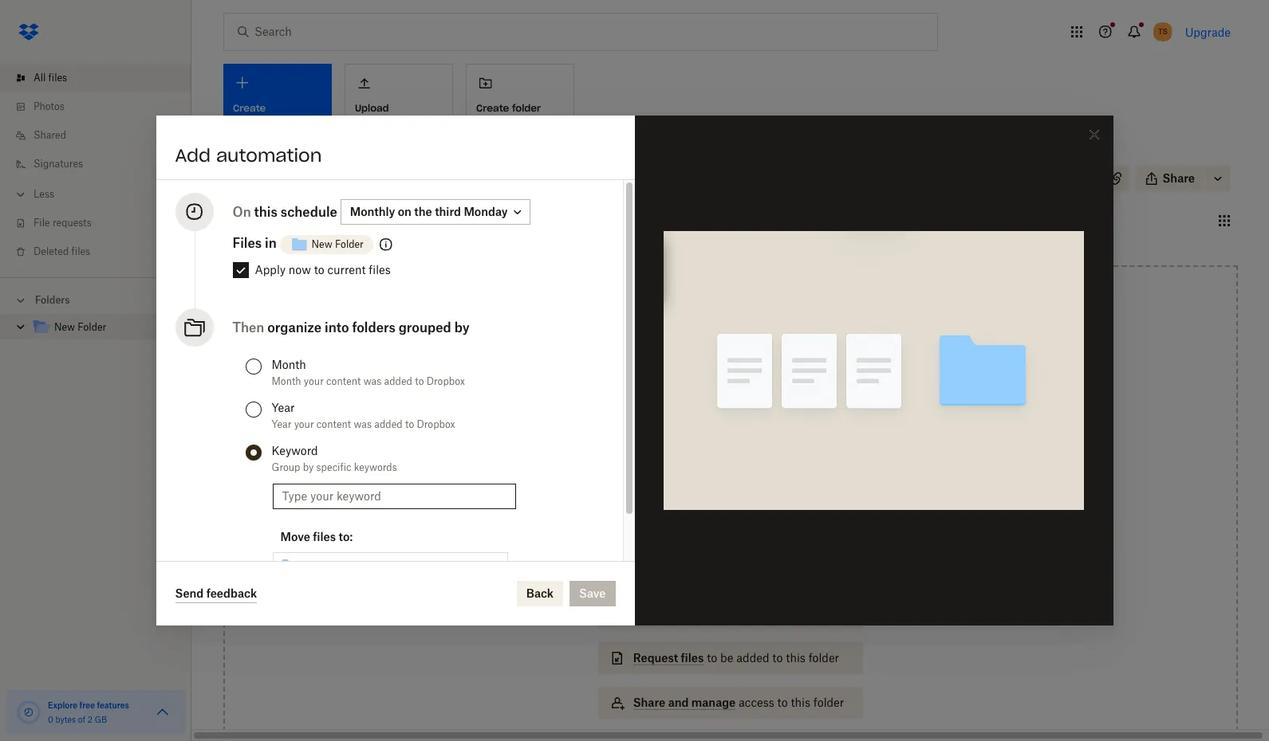 Task type: describe. For each thing, give the bounding box(es) containing it.
back button
[[517, 582, 563, 607]]

1 horizontal spatial all
[[223, 147, 236, 159]]

drop
[[662, 424, 689, 437]]

requests
[[53, 217, 92, 229]]

grouped
[[399, 320, 451, 336]]

this inside add automation dialog
[[254, 204, 277, 220]]

files
[[233, 235, 262, 251]]

schedule
[[281, 204, 337, 220]]

dropbox image
[[13, 16, 45, 48]]

starred
[[304, 214, 339, 226]]

dropbox for year
[[417, 419, 455, 431]]

monthly on the third monday
[[350, 205, 508, 219]]

was for year
[[354, 419, 372, 431]]

folder inside new folder button
[[335, 239, 364, 251]]

the inside popup button
[[414, 205, 432, 219]]

new folder link
[[32, 317, 179, 339]]

added for year
[[374, 419, 403, 431]]

features
[[97, 701, 129, 711]]

gb
[[95, 716, 107, 725]]

photos
[[34, 101, 65, 112]]

apply
[[255, 263, 286, 277]]

to right access
[[777, 696, 788, 710]]

create folder button
[[466, 64, 574, 124]]

Type your keyword text field
[[282, 488, 506, 506]]

share button
[[1136, 166, 1205, 191]]

folders
[[352, 320, 396, 336]]

1 horizontal spatial new folder
[[223, 169, 306, 187]]

third
[[435, 205, 461, 219]]

import button
[[598, 598, 863, 630]]

to left be
[[707, 652, 717, 665]]

more ways to add content element
[[595, 520, 866, 735]]

choose
[[423, 560, 464, 573]]

files down folder permissions image
[[369, 263, 391, 277]]

monthly on the third monday button
[[340, 199, 530, 225]]

now
[[289, 263, 311, 277]]

2 month from the top
[[272, 376, 301, 388]]

be
[[720, 652, 733, 665]]

month month your content was added to dropbox
[[272, 358, 465, 388]]

files inside more ways to add content element
[[681, 652, 704, 665]]

explore
[[48, 701, 78, 711]]

request
[[633, 652, 678, 665]]

1 horizontal spatial all files link
[[223, 145, 257, 161]]

add
[[175, 144, 211, 167]]

organize
[[267, 320, 322, 336]]

file requests link
[[13, 209, 191, 238]]

content for month
[[326, 376, 361, 388]]

added inside more ways to add content element
[[737, 652, 769, 665]]

then
[[233, 320, 264, 336]]

shared
[[34, 129, 66, 141]]

shared link
[[13, 121, 191, 150]]

files right add
[[238, 147, 257, 159]]

starred button
[[292, 208, 352, 233]]

add automation
[[175, 144, 322, 167]]

this schedule
[[254, 204, 337, 220]]

upload,
[[759, 424, 799, 437]]

use
[[677, 441, 695, 455]]

to inside drop files here to upload, or use the 'upload' button
[[745, 424, 756, 437]]

upgrade
[[1185, 25, 1231, 39]]

keyword group by specific keywords
[[272, 445, 397, 474]]

bytes
[[55, 716, 76, 725]]

send
[[175, 587, 204, 600]]

new folder button
[[280, 229, 373, 261]]

move files to:
[[280, 531, 353, 544]]

quota usage element
[[16, 700, 41, 726]]

the inside drop files here to upload, or use the 'upload' button
[[698, 441, 715, 455]]

0
[[48, 716, 53, 725]]

deleted files
[[34, 246, 90, 258]]

all files list item
[[0, 64, 191, 93]]

1 horizontal spatial by
[[454, 320, 469, 336]]

your for year
[[294, 419, 314, 431]]

new folder for new folder button
[[312, 239, 364, 251]]

signatures link
[[13, 150, 191, 179]]

organize into folders grouped by
[[267, 320, 469, 336]]

of
[[78, 716, 85, 725]]

content for year
[[317, 419, 351, 431]]

Keyword radio
[[245, 445, 261, 461]]

on
[[233, 204, 251, 220]]

upgrade link
[[1185, 25, 1231, 39]]

automation
[[216, 144, 322, 167]]

monthly
[[350, 205, 395, 219]]

import
[[633, 607, 670, 621]]

send feedback
[[175, 587, 257, 600]]

group
[[272, 462, 300, 474]]

access
[[739, 696, 774, 710]]

here
[[718, 424, 742, 437]]

specific
[[316, 462, 351, 474]]

access button
[[598, 554, 863, 586]]

folder inside "create folder" button
[[512, 102, 541, 114]]

new folder for the new folder link
[[54, 321, 106, 333]]

feedback
[[206, 587, 257, 600]]

current
[[328, 263, 366, 277]]

2 year from the top
[[272, 419, 291, 431]]



Task type: vqa. For each thing, say whether or not it's contained in the screenshot.
Apply
yes



Task type: locate. For each thing, give the bounding box(es) containing it.
files right deleted
[[71, 246, 90, 258]]

folder name
[[303, 559, 369, 573]]

to down "month month your content was added to dropbox"
[[405, 419, 414, 431]]

content up keyword group by specific keywords
[[317, 419, 351, 431]]

folder down move files to:
[[303, 559, 336, 573]]

0 vertical spatial all files
[[34, 72, 67, 84]]

files left be
[[681, 652, 704, 665]]

0 vertical spatial dropbox
[[427, 376, 465, 388]]

0 horizontal spatial all files
[[34, 72, 67, 84]]

1 vertical spatial content
[[317, 419, 351, 431]]

deleted files link
[[13, 238, 191, 266]]

share and manage access to this folder
[[633, 696, 844, 710]]

folder permissions image
[[376, 236, 395, 255]]

0 vertical spatial all files link
[[13, 64, 191, 93]]

share inside button
[[1163, 172, 1195, 185]]

all files link up shared link
[[13, 64, 191, 93]]

button
[[763, 441, 799, 455]]

files up photos at the left top of page
[[48, 72, 67, 84]]

all
[[34, 72, 46, 84], [223, 147, 236, 159]]

to down grouped
[[415, 376, 424, 388]]

folder inside the new folder link
[[78, 321, 106, 333]]

photos link
[[13, 93, 191, 121]]

files
[[48, 72, 67, 84], [238, 147, 257, 159], [71, 246, 90, 258], [369, 263, 391, 277], [692, 424, 715, 437], [313, 531, 336, 544], [681, 652, 704, 665]]

2 vertical spatial new folder
[[54, 321, 106, 333]]

keywords
[[354, 462, 397, 474]]

choose folder
[[423, 560, 499, 573]]

all files link right add
[[223, 145, 257, 161]]

0 vertical spatial new folder
[[223, 169, 306, 187]]

your
[[304, 376, 324, 388], [294, 419, 314, 431]]

files left to:
[[313, 531, 336, 544]]

month
[[272, 358, 306, 372], [272, 376, 301, 388]]

new
[[223, 169, 255, 187], [312, 239, 332, 251], [54, 321, 75, 333]]

added inside year year your content was added to dropbox
[[374, 419, 403, 431]]

1 vertical spatial dropbox
[[417, 419, 455, 431]]

request files to be added to this folder
[[633, 652, 839, 665]]

2 horizontal spatial new
[[312, 239, 332, 251]]

by down keyword
[[303, 462, 314, 474]]

to
[[314, 263, 324, 277], [415, 376, 424, 388], [405, 419, 414, 431], [745, 424, 756, 437], [707, 652, 717, 665], [772, 652, 783, 665], [777, 696, 788, 710]]

new for the new folder link
[[54, 321, 75, 333]]

1 vertical spatial the
[[698, 441, 715, 455]]

0 vertical spatial added
[[384, 376, 412, 388]]

added up year year your content was added to dropbox at the left bottom
[[384, 376, 412, 388]]

folder down automation
[[260, 169, 306, 187]]

0 horizontal spatial share
[[633, 696, 665, 710]]

less
[[34, 188, 54, 200]]

0 vertical spatial year
[[272, 401, 295, 415]]

0 vertical spatial the
[[414, 205, 432, 219]]

to right here
[[745, 424, 756, 437]]

all files right add
[[223, 147, 257, 159]]

was inside "month month your content was added to dropbox"
[[363, 376, 382, 388]]

0 vertical spatial was
[[363, 376, 382, 388]]

your for month
[[304, 376, 324, 388]]

year year your content was added to dropbox
[[272, 401, 455, 431]]

1 vertical spatial was
[[354, 419, 372, 431]]

1 horizontal spatial the
[[698, 441, 715, 455]]

1 vertical spatial this
[[786, 652, 806, 665]]

content inside year year your content was added to dropbox
[[317, 419, 351, 431]]

new folder down automation
[[223, 169, 306, 187]]

new down starred button
[[312, 239, 332, 251]]

to inside year year your content was added to dropbox
[[405, 419, 414, 431]]

0 horizontal spatial all files link
[[13, 64, 191, 93]]

all up photos at the left top of page
[[34, 72, 46, 84]]

and
[[668, 696, 689, 710]]

keyword
[[272, 445, 318, 458]]

'upload'
[[718, 441, 760, 455]]

all files inside list item
[[34, 72, 67, 84]]

all files
[[34, 72, 67, 84], [223, 147, 257, 159]]

content inside "month month your content was added to dropbox"
[[326, 376, 361, 388]]

access
[[633, 562, 673, 576]]

by right grouped
[[454, 320, 469, 336]]

folders button
[[0, 288, 191, 312]]

new for new folder button
[[312, 239, 332, 251]]

on
[[398, 205, 412, 219]]

1 vertical spatial new
[[312, 239, 332, 251]]

0 horizontal spatial new
[[54, 321, 75, 333]]

back
[[526, 587, 554, 601]]

less image
[[13, 187, 29, 203]]

list containing all files
[[0, 54, 191, 278]]

deleted
[[34, 246, 69, 258]]

was up year year your content was added to dropbox at the left bottom
[[363, 376, 382, 388]]

new down add automation
[[223, 169, 255, 187]]

your inside "month month your content was added to dropbox"
[[304, 376, 324, 388]]

content up year year your content was added to dropbox at the left bottom
[[326, 376, 361, 388]]

by inside keyword group by specific keywords
[[303, 462, 314, 474]]

year
[[272, 401, 295, 415], [272, 419, 291, 431]]

file requests
[[34, 217, 92, 229]]

1 vertical spatial all
[[223, 147, 236, 159]]

recents
[[236, 214, 273, 226]]

0 vertical spatial month
[[272, 358, 306, 372]]

all files up photos at the left top of page
[[34, 72, 67, 84]]

1 vertical spatial your
[[294, 419, 314, 431]]

0 vertical spatial this
[[254, 204, 277, 220]]

added right be
[[737, 652, 769, 665]]

to inside "month month your content was added to dropbox"
[[415, 376, 424, 388]]

added up keywords
[[374, 419, 403, 431]]

files in
[[233, 235, 277, 251]]

name
[[339, 559, 369, 573]]

manage
[[691, 696, 736, 710]]

folder up the current
[[335, 239, 364, 251]]

your inside year year your content was added to dropbox
[[294, 419, 314, 431]]

2 vertical spatial added
[[737, 652, 769, 665]]

in
[[265, 235, 277, 251]]

to:
[[339, 531, 353, 544]]

0 horizontal spatial the
[[414, 205, 432, 219]]

new down folders
[[54, 321, 75, 333]]

into
[[325, 320, 349, 336]]

month down the organize
[[272, 376, 301, 388]]

all right add
[[223, 147, 236, 159]]

this right on
[[254, 204, 277, 220]]

list
[[0, 54, 191, 278]]

new folder inside button
[[312, 239, 364, 251]]

files inside drop files here to upload, or use the 'upload' button
[[692, 424, 715, 437]]

0 horizontal spatial new folder
[[54, 321, 106, 333]]

file
[[34, 217, 50, 229]]

choose folder button
[[416, 554, 499, 577]]

1 vertical spatial share
[[633, 696, 665, 710]]

Month radio
[[245, 359, 261, 375]]

month right month option
[[272, 358, 306, 372]]

files inside deleted files link
[[71, 246, 90, 258]]

files up use
[[692, 424, 715, 437]]

folder inside choose folder button
[[467, 560, 499, 573]]

or
[[663, 441, 674, 455]]

your up keyword
[[294, 419, 314, 431]]

was up keyword group by specific keywords
[[354, 419, 372, 431]]

1 vertical spatial added
[[374, 419, 403, 431]]

1 vertical spatial all files
[[223, 147, 257, 159]]

was
[[363, 376, 382, 388], [354, 419, 372, 431]]

create
[[476, 102, 509, 114]]

1 vertical spatial month
[[272, 376, 301, 388]]

this right be
[[786, 652, 806, 665]]

new folder
[[223, 169, 306, 187], [312, 239, 364, 251], [54, 321, 106, 333]]

add automation dialog
[[156, 116, 1113, 626]]

all inside list item
[[34, 72, 46, 84]]

drop files here to upload, or use the 'upload' button
[[662, 424, 799, 455]]

recents button
[[223, 208, 285, 233]]

0 horizontal spatial by
[[303, 462, 314, 474]]

1 month from the top
[[272, 358, 306, 372]]

2 horizontal spatial new folder
[[312, 239, 364, 251]]

2
[[88, 716, 92, 725]]

was for month
[[363, 376, 382, 388]]

the right use
[[698, 441, 715, 455]]

0 vertical spatial your
[[304, 376, 324, 388]]

1 vertical spatial all files link
[[223, 145, 257, 161]]

explore free features 0 bytes of 2 gb
[[48, 701, 129, 725]]

dropbox inside "month month your content was added to dropbox"
[[427, 376, 465, 388]]

share inside more ways to add content element
[[633, 696, 665, 710]]

1 vertical spatial by
[[303, 462, 314, 474]]

all files link inside list
[[13, 64, 191, 93]]

send feedback button
[[175, 585, 257, 604]]

was inside year year your content was added to dropbox
[[354, 419, 372, 431]]

year right year radio
[[272, 401, 295, 415]]

0 vertical spatial content
[[326, 376, 361, 388]]

0 vertical spatial by
[[454, 320, 469, 336]]

new folder up the current
[[312, 239, 364, 251]]

folder
[[260, 169, 306, 187], [335, 239, 364, 251], [78, 321, 106, 333], [303, 559, 336, 573]]

signatures
[[34, 158, 83, 170]]

new folder down "folders" button
[[54, 321, 106, 333]]

apply now to current files
[[255, 263, 391, 277]]

files inside "all files" list item
[[48, 72, 67, 84]]

1 horizontal spatial all files
[[223, 147, 257, 159]]

added for month
[[384, 376, 412, 388]]

share
[[1163, 172, 1195, 185], [633, 696, 665, 710]]

1 year from the top
[[272, 401, 295, 415]]

2 vertical spatial new
[[54, 321, 75, 333]]

free
[[79, 701, 95, 711]]

the right on at left
[[414, 205, 432, 219]]

dropbox inside year year your content was added to dropbox
[[417, 419, 455, 431]]

0 vertical spatial share
[[1163, 172, 1195, 185]]

2 vertical spatial this
[[791, 696, 811, 710]]

share for share
[[1163, 172, 1195, 185]]

1 vertical spatial new folder
[[312, 239, 364, 251]]

dropbox
[[427, 376, 465, 388], [417, 419, 455, 431]]

dropbox for month
[[427, 376, 465, 388]]

create folder
[[476, 102, 541, 114]]

Year radio
[[245, 402, 261, 418]]

this right access
[[791, 696, 811, 710]]

year up keyword
[[272, 419, 291, 431]]

0 vertical spatial all
[[34, 72, 46, 84]]

new inside button
[[312, 239, 332, 251]]

folder
[[512, 102, 541, 114], [467, 560, 499, 573], [809, 652, 839, 665], [814, 696, 844, 710]]

0 horizontal spatial all
[[34, 72, 46, 84]]

1 horizontal spatial share
[[1163, 172, 1195, 185]]

this
[[254, 204, 277, 220], [786, 652, 806, 665], [791, 696, 811, 710]]

1 vertical spatial year
[[272, 419, 291, 431]]

folders
[[35, 294, 70, 306]]

1 horizontal spatial new
[[223, 169, 255, 187]]

monday
[[464, 205, 508, 219]]

to right now
[[314, 263, 324, 277]]

added inside "month month your content was added to dropbox"
[[384, 376, 412, 388]]

share for share and manage access to this folder
[[633, 696, 665, 710]]

your down the organize
[[304, 376, 324, 388]]

folder down "folders" button
[[78, 321, 106, 333]]

move
[[280, 531, 310, 544]]

to up access
[[772, 652, 783, 665]]

0 vertical spatial new
[[223, 169, 255, 187]]



